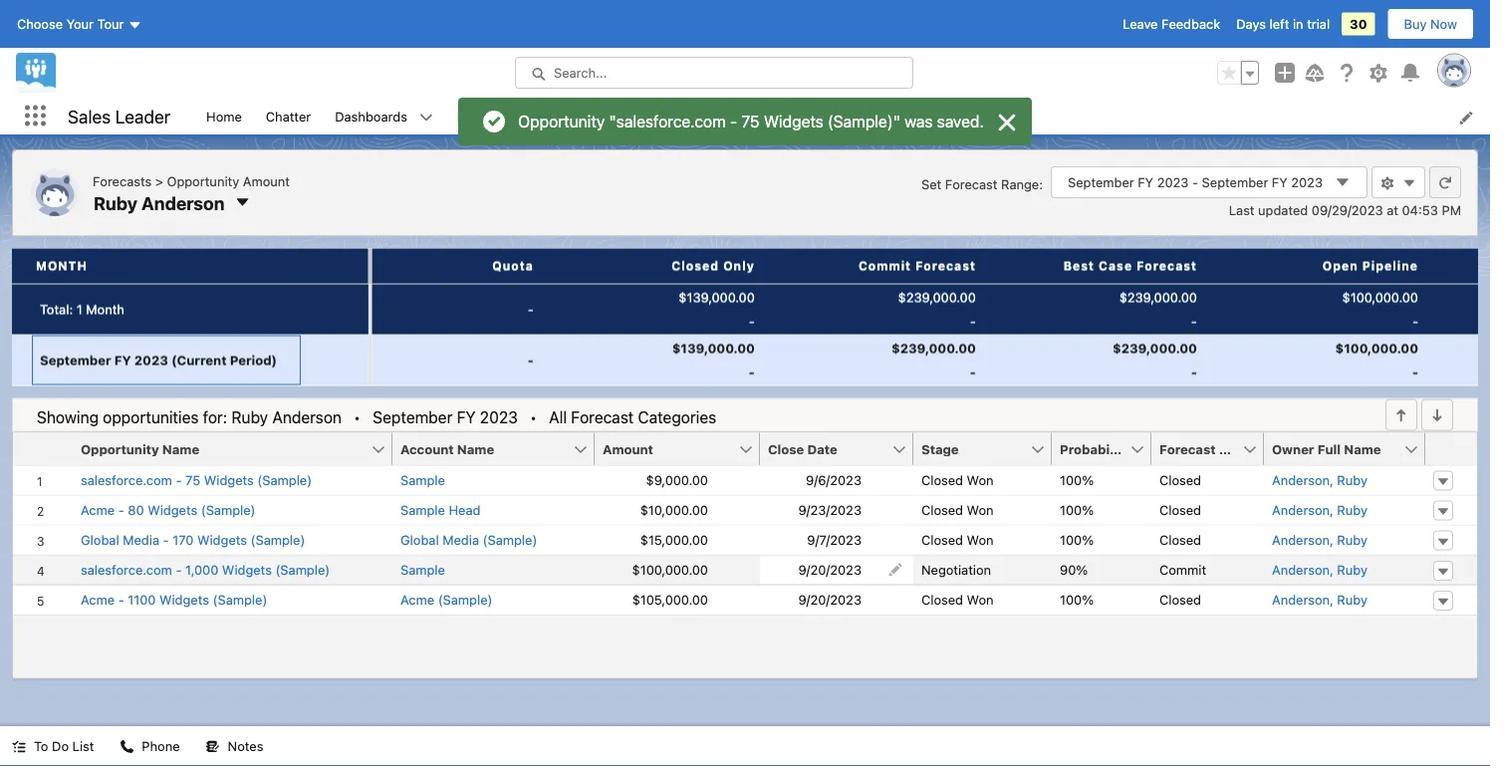 Task type: describe. For each thing, give the bounding box(es) containing it.
saved.
[[938, 112, 984, 131]]

list
[[72, 739, 94, 754]]

large image
[[995, 111, 1019, 135]]

september up "last"
[[1203, 175, 1269, 190]]

salesforce.com - 1,000 widgets (sample)
[[81, 563, 330, 578]]

100% for 9/7/2023
[[1060, 533, 1094, 548]]

item number element
[[13, 433, 73, 466]]

september fy 2023 (current period)
[[40, 353, 277, 368]]

75 inside success alert dialog
[[742, 112, 760, 131]]

1 vertical spatial $139,000.00
[[672, 341, 755, 356]]

anderson, ruby link for 9/7/2023
[[1273, 531, 1368, 550]]

buy now
[[1405, 16, 1458, 31]]

products
[[876, 108, 930, 123]]

products link
[[864, 98, 942, 135]]

grid containing opportunity name
[[13, 433, 1478, 616]]

to
[[34, 739, 48, 754]]

4 anderson, from the top
[[1273, 563, 1334, 578]]

won for 9/7/2023
[[967, 533, 994, 548]]

forecast category element
[[1152, 433, 1279, 466]]

stage button
[[914, 433, 1031, 465]]

september fy 2023 (current period) button
[[32, 335, 301, 385]]

commit for commit forecast
[[859, 259, 912, 273]]

choose your tour
[[17, 16, 124, 31]]

opportunity for opportunity " salesforce.com - 75 widgets (sample) " was saved.
[[518, 112, 605, 131]]

buy now button
[[1388, 8, 1475, 40]]

text default image inside notes button
[[206, 740, 220, 754]]

owner full name element
[[1265, 433, 1438, 466]]

forecast for commit forecast
[[916, 259, 977, 273]]

to do list
[[34, 739, 94, 754]]

text default image inside to do list button
[[12, 740, 26, 754]]

fy for september fy 2023
[[457, 408, 476, 427]]

salesforce.com - 75 widgets (sample) link
[[81, 471, 312, 490]]

phone
[[142, 739, 180, 754]]

1100
[[128, 593, 156, 608]]

90%
[[1060, 563, 1089, 578]]

anderson, ruby link for 9/6/2023
[[1273, 471, 1368, 490]]

owner full name button
[[1265, 433, 1404, 465]]

head
[[449, 503, 481, 518]]

forecasts > opportunity amount
[[93, 173, 290, 188]]

media for -
[[123, 533, 159, 548]]

2023 for september fy 2023 - september fy 2023
[[1158, 175, 1189, 190]]

notes button
[[194, 727, 275, 766]]

set forecast range:
[[922, 176, 1043, 191]]

4 anderson, ruby from the top
[[1273, 563, 1368, 578]]

showing
[[37, 408, 99, 427]]

dashboards
[[335, 108, 408, 123]]

updated
[[1259, 202, 1309, 217]]

all
[[549, 408, 567, 427]]

- inside acme - 80 widgets (sample) link
[[118, 503, 124, 518]]

was
[[905, 112, 933, 131]]

left
[[1270, 16, 1290, 31]]

close
[[768, 442, 805, 456]]

anderson, for 9/23/2023
[[1273, 503, 1334, 518]]

closed won for 9/23/2023
[[922, 503, 994, 518]]

9/23/2023
[[799, 503, 862, 518]]

(sample) inside success alert dialog
[[828, 112, 894, 131]]

period)
[[230, 353, 277, 368]]

commit for commit
[[1160, 563, 1207, 578]]

anderson, ruby for 9/6/2023
[[1273, 473, 1368, 488]]

acme for acme - 1100 widgets (sample)
[[81, 593, 115, 608]]

for:
[[203, 408, 227, 427]]

anderson inside button
[[142, 192, 225, 214]]

text default image inside the phone button
[[120, 740, 134, 754]]

tour
[[97, 16, 124, 31]]

$10,000.00
[[641, 503, 709, 518]]

$15,000.00
[[641, 533, 709, 548]]

(%)
[[1134, 442, 1158, 456]]

- inside acme - 1100 widgets (sample) link
[[118, 593, 124, 608]]

- inside salesforce.com - 75 widgets (sample) link
[[176, 473, 182, 488]]

close date
[[768, 442, 838, 456]]

forecast right case
[[1137, 259, 1198, 273]]

9/6/2023
[[806, 473, 862, 488]]

september for september fy 2023
[[373, 408, 453, 427]]

widgets for salesforce.com - 1,000 widgets (sample)
[[222, 563, 272, 578]]

only
[[724, 259, 755, 273]]

global media (sample)
[[401, 533, 538, 548]]

action element
[[1426, 433, 1478, 466]]

09/29/2023
[[1312, 202, 1384, 217]]

ruby for $105,000.00
[[1338, 593, 1368, 608]]

account
[[401, 442, 454, 456]]

month
[[86, 302, 125, 317]]

sample head link
[[401, 501, 481, 520]]

acme - 1100 widgets (sample)
[[81, 593, 267, 608]]

anderson, ruby for 9/7/2023
[[1273, 533, 1368, 548]]

opportunities link
[[732, 98, 838, 135]]

close date button
[[760, 433, 892, 465]]

amount inside button
[[603, 442, 654, 456]]

$105,000.00
[[633, 593, 709, 608]]

accounts
[[637, 108, 694, 123]]

commit forecast
[[859, 259, 977, 273]]

0 vertical spatial amount
[[243, 173, 290, 188]]

- inside $100,000.00 -
[[1413, 365, 1419, 380]]

forecast for set forecast range:
[[946, 176, 998, 191]]

status containing showing opportunities for: ruby anderson
[[37, 405, 717, 429]]

75 inside salesforce.com - 75 widgets (sample) link
[[185, 473, 201, 488]]

choose your tour button
[[16, 8, 143, 40]]

ruby inside button
[[94, 192, 137, 214]]

salesforce.com - 75 widgets (sample)
[[81, 473, 312, 488]]

reports list item
[[445, 98, 542, 135]]

chatter
[[266, 108, 311, 123]]

1
[[77, 302, 82, 317]]

>
[[155, 173, 163, 188]]

total: 1 month button
[[32, 285, 301, 334]]

amount button
[[595, 433, 739, 465]]

5 anderson, ruby from the top
[[1273, 593, 1368, 608]]

reports
[[457, 108, 504, 123]]

sample link for salesforce.com - 1,000 widgets (sample)
[[401, 561, 445, 580]]

2 sample from the top
[[401, 503, 445, 518]]

accounts list item
[[625, 98, 732, 135]]

1 " from the left
[[609, 112, 617, 131]]

closed won for 9/6/2023
[[922, 473, 994, 488]]

account name button
[[393, 433, 573, 465]]

2023 up updated
[[1292, 175, 1324, 190]]

won for 9/23/2023
[[967, 503, 994, 518]]

ruby for $100,000.00
[[1338, 563, 1368, 578]]

probability (%)
[[1060, 442, 1158, 456]]

dashboards list item
[[323, 98, 445, 135]]

acme - 80 widgets (sample)
[[81, 503, 256, 518]]

- inside global media - 170 widgets (sample) link
[[163, 533, 169, 548]]

forecasts for forecasts
[[554, 108, 613, 123]]

september fy 2023
[[373, 408, 518, 427]]

name for account name
[[457, 442, 495, 456]]

full
[[1318, 442, 1342, 456]]

open
[[1323, 259, 1359, 273]]

1 $239,000.00 from the left
[[892, 341, 977, 356]]

4 100% from the top
[[1060, 593, 1094, 608]]

anderson inside status
[[272, 408, 342, 427]]

anderson, ruby link for 9/23/2023
[[1273, 501, 1368, 520]]

closed only
[[672, 259, 755, 273]]

acme (sample) link
[[401, 591, 493, 610]]

probability (%) button
[[1052, 433, 1158, 465]]

days
[[1237, 16, 1267, 31]]

$100,000.00 for $100,000.00
[[632, 563, 709, 578]]

last updated 09/29/2023 at 04:53 pm
[[1230, 202, 1462, 217]]

- inside salesforce.com - 1,000 widgets (sample) link
[[176, 563, 182, 578]]

name for opportunity name
[[162, 442, 199, 456]]

date
[[808, 442, 838, 456]]

won for 9/6/2023
[[967, 473, 994, 488]]

2 $239,000.00 from the left
[[1113, 341, 1198, 356]]



Task type: vqa. For each thing, say whether or not it's contained in the screenshot.
5th ANDERSON, RUBY link from the top of the grid containing Opportunity Name
yes



Task type: locate. For each thing, give the bounding box(es) containing it.
best
[[1064, 259, 1095, 273]]

3 anderson, ruby from the top
[[1273, 533, 1368, 548]]

1 anderson, ruby from the top
[[1273, 473, 1368, 488]]

fy for september fy 2023 (current period)
[[114, 353, 131, 368]]

2 vertical spatial salesforce.com
[[81, 563, 172, 578]]

widgets for salesforce.com - 75 widgets (sample)
[[204, 473, 254, 488]]

september fy 2023 - september fy 2023
[[1068, 175, 1324, 190]]

fy up best case forecast
[[1138, 175, 1154, 190]]

sample up acme (sample)
[[401, 563, 445, 578]]

row up categories
[[12, 334, 1479, 385]]

text default image left reports link
[[419, 110, 433, 124]]

0 horizontal spatial forecasts
[[93, 173, 152, 188]]

1 horizontal spatial $100,000.00
[[1336, 341, 1419, 356]]

global for global media - 170 widgets (sample)
[[81, 533, 119, 548]]

case
[[1099, 259, 1133, 273]]

2 vertical spatial opportunity
[[81, 442, 159, 456]]

- inside success alert dialog
[[730, 112, 738, 131]]

ruby for $10,000.00
[[1338, 503, 1368, 518]]

9/20/2023
[[799, 563, 862, 578], [799, 593, 862, 608]]

stage
[[922, 442, 959, 456]]

salesforce.com inside salesforce.com - 1,000 widgets (sample) link
[[81, 563, 172, 578]]

4 closed won from the top
[[922, 593, 994, 608]]

sample down account
[[401, 473, 445, 488]]

text default image
[[419, 110, 433, 124], [1335, 174, 1351, 190], [1403, 176, 1417, 190], [12, 740, 26, 754], [120, 740, 134, 754], [206, 740, 220, 754]]

1 horizontal spatial global
[[401, 533, 439, 548]]

set
[[922, 176, 942, 191]]

5 anderson, ruby link from the top
[[1273, 591, 1368, 610]]

item number image
[[13, 433, 73, 465]]

forecast inside button
[[1160, 442, 1216, 456]]

1 won from the top
[[967, 473, 994, 488]]

acme - 80 widgets (sample) link
[[81, 501, 256, 520]]

total:
[[40, 302, 73, 317]]

dashboards link
[[323, 98, 419, 135]]

04:53
[[1403, 202, 1439, 217]]

1 9/20/2023 from the top
[[799, 563, 862, 578]]

" left accounts link
[[609, 112, 617, 131]]

ruby anderson button
[[93, 190, 258, 215]]

global media - 170 widgets (sample)
[[81, 533, 305, 548]]

0 horizontal spatial $239,000.00 -
[[892, 341, 977, 380]]

1 vertical spatial 75
[[185, 473, 201, 488]]

0 horizontal spatial •
[[354, 408, 361, 427]]

global down sample head link
[[401, 533, 439, 548]]

1 vertical spatial anderson
[[272, 408, 342, 427]]

$139,000.00 -
[[679, 290, 755, 329], [672, 341, 755, 380]]

sample left head
[[401, 503, 445, 518]]

total: 1 month
[[40, 302, 125, 317]]

0 horizontal spatial amount
[[243, 173, 290, 188]]

amount down chatter link
[[243, 173, 290, 188]]

your
[[66, 16, 94, 31]]

forecasts inside list
[[554, 108, 613, 123]]

quota
[[493, 259, 534, 273]]

reports link
[[445, 98, 516, 135]]

30
[[1351, 16, 1368, 31]]

1 horizontal spatial 75
[[742, 112, 760, 131]]

forecasts left the >
[[93, 173, 152, 188]]

forecasts
[[554, 108, 613, 123], [93, 173, 152, 188]]

0 horizontal spatial $239,000.00
[[892, 341, 977, 356]]

name down september fy 2023
[[457, 442, 495, 456]]

september right "range:"
[[1068, 175, 1135, 190]]

open pipeline
[[1323, 259, 1419, 273]]

sales leader
[[68, 105, 171, 127]]

1,000
[[185, 563, 219, 578]]

2 • from the left
[[530, 408, 537, 427]]

$139,000.00 up categories
[[672, 341, 755, 356]]

text default image left the phone
[[120, 740, 134, 754]]

2 sample link from the top
[[401, 561, 445, 580]]

0 horizontal spatial opportunity
[[81, 442, 159, 456]]

0 vertical spatial commit
[[859, 259, 912, 273]]

group
[[1218, 61, 1260, 85]]

accounts link
[[625, 98, 706, 135]]

probability (%) element
[[1052, 433, 1164, 466]]

salesforce.com for salesforce.com - 75 widgets (sample)
[[81, 473, 172, 488]]

3 name from the left
[[1345, 442, 1382, 456]]

1 100% from the top
[[1060, 473, 1094, 488]]

0 vertical spatial salesforce.com
[[617, 112, 726, 131]]

1 vertical spatial $139,000.00 -
[[672, 341, 755, 380]]

anderson, ruby link
[[1273, 471, 1368, 490], [1273, 501, 1368, 520], [1273, 531, 1368, 550], [1273, 561, 1368, 580], [1273, 591, 1368, 610]]

list
[[194, 98, 1491, 135]]

1 vertical spatial sample link
[[401, 561, 445, 580]]

1 vertical spatial opportunity
[[167, 173, 239, 188]]

2 100% from the top
[[1060, 503, 1094, 518]]

5 anderson, from the top
[[1273, 593, 1334, 608]]

4 won from the top
[[967, 593, 994, 608]]

2 row from the top
[[12, 334, 1479, 385]]

anderson down forecasts > opportunity amount
[[142, 192, 225, 214]]

2023 up "account name" element
[[480, 408, 518, 427]]

products list item
[[864, 98, 968, 135]]

all forecast categories
[[549, 408, 717, 427]]

text default image right text default image
[[1403, 176, 1417, 190]]

2023
[[1158, 175, 1189, 190], [1292, 175, 1324, 190], [134, 353, 168, 368], [480, 408, 518, 427]]

amount down all forecast categories at the bottom left
[[603, 442, 654, 456]]

forecasts down search...
[[554, 108, 613, 123]]

1 horizontal spatial opportunity
[[167, 173, 239, 188]]

2 vertical spatial sample
[[401, 563, 445, 578]]

2 " from the left
[[894, 112, 901, 131]]

forecast category button
[[1152, 433, 1279, 465]]

(current
[[172, 353, 227, 368]]

opportunity up ruby anderson button
[[167, 173, 239, 188]]

$139,000.00 - up categories
[[672, 341, 755, 380]]

• left september fy 2023
[[354, 408, 361, 427]]

sample head
[[401, 503, 481, 518]]

sample link
[[401, 471, 445, 490], [401, 561, 445, 580]]

2 media from the left
[[443, 533, 479, 548]]

forecast
[[946, 176, 998, 191], [916, 259, 977, 273], [1137, 259, 1198, 273], [571, 408, 634, 427], [1160, 442, 1216, 456]]

salesforce.com - 1,000 widgets (sample) link
[[81, 561, 330, 580]]

fy down month
[[114, 353, 131, 368]]

leader
[[115, 105, 171, 127]]

2 horizontal spatial name
[[1345, 442, 1382, 456]]

1 vertical spatial salesforce.com
[[81, 473, 172, 488]]

1 closed won from the top
[[922, 473, 994, 488]]

acme left 1100
[[81, 593, 115, 608]]

salesforce.com inside salesforce.com - 75 widgets (sample) link
[[81, 473, 172, 488]]

row down only at the top of page
[[12, 285, 1479, 334]]

4 anderson, ruby link from the top
[[1273, 561, 1368, 580]]

sample link up acme (sample)
[[401, 561, 445, 580]]

widgets for acme - 80 widgets (sample)
[[148, 503, 198, 518]]

"
[[609, 112, 617, 131], [894, 112, 901, 131]]

1 horizontal spatial name
[[457, 442, 495, 456]]

2 won from the top
[[967, 503, 994, 518]]

1 sample link from the top
[[401, 471, 445, 490]]

commit inside grid
[[1160, 563, 1207, 578]]

0 horizontal spatial 75
[[185, 473, 201, 488]]

-
[[730, 112, 738, 131], [1193, 175, 1199, 190], [528, 302, 534, 317], [749, 314, 755, 329], [528, 353, 534, 368], [749, 365, 755, 380], [970, 365, 977, 380], [1192, 365, 1198, 380], [1413, 365, 1419, 380], [176, 473, 182, 488], [118, 503, 124, 518], [163, 533, 169, 548], [176, 563, 182, 578], [118, 593, 124, 608]]

9/20/2023 for $100,000.00
[[799, 563, 862, 578]]

global media (sample) link
[[401, 531, 538, 550]]

search... button
[[515, 57, 914, 89]]

media for (sample)
[[443, 533, 479, 548]]

2023 inside status
[[480, 408, 518, 427]]

buy
[[1405, 16, 1428, 31]]

$239,000.00 down best case forecast
[[1113, 341, 1198, 356]]

1 vertical spatial 9/20/2023
[[799, 593, 862, 608]]

sample link for salesforce.com - 75 widgets (sample)
[[401, 471, 445, 490]]

3 sample from the top
[[401, 563, 445, 578]]

text default image
[[1381, 176, 1395, 190]]

2 global from the left
[[401, 533, 439, 548]]

chatter link
[[254, 98, 323, 135]]

media down head
[[443, 533, 479, 548]]

text default image left notes
[[206, 740, 220, 754]]

name right full
[[1345, 442, 1382, 456]]

2023 up best case forecast
[[1158, 175, 1189, 190]]

1 horizontal spatial •
[[530, 408, 537, 427]]

at
[[1388, 202, 1399, 217]]

fy up updated
[[1273, 175, 1288, 190]]

ruby for $15,000.00
[[1338, 533, 1368, 548]]

0 horizontal spatial global
[[81, 533, 119, 548]]

fy for september fy 2023 - september fy 2023
[[1138, 175, 1154, 190]]

opportunities list item
[[732, 98, 864, 135]]

2 9/20/2023 from the top
[[799, 593, 862, 608]]

forecast category
[[1160, 442, 1279, 456]]

2 anderson, ruby link from the top
[[1273, 501, 1368, 520]]

forecast right all
[[571, 408, 634, 427]]

9/20/2023 for $105,000.00
[[799, 593, 862, 608]]

1 • from the left
[[354, 408, 361, 427]]

last
[[1230, 202, 1255, 217]]

1 horizontal spatial $239,000.00
[[1113, 341, 1198, 356]]

1 sample from the top
[[401, 473, 445, 488]]

fy inside september fy 2023 (current period) button
[[114, 353, 131, 368]]

acme down global media (sample) link
[[401, 593, 435, 608]]

1 horizontal spatial commit
[[1160, 563, 1207, 578]]

closed won for 9/7/2023
[[922, 533, 994, 548]]

$100,000.00 up $105,000.00
[[632, 563, 709, 578]]

trial
[[1308, 16, 1331, 31]]

2 anderson, ruby from the top
[[1273, 503, 1368, 518]]

1 row from the top
[[12, 285, 1479, 334]]

grid
[[13, 433, 1478, 616]]

0 vertical spatial 75
[[742, 112, 760, 131]]

text default image up last updated 09/29/2023 at 04:53 pm
[[1335, 174, 1351, 190]]

phone button
[[108, 727, 192, 766]]

stage element
[[914, 433, 1064, 466]]

0 horizontal spatial anderson
[[142, 192, 225, 214]]

1 global from the left
[[81, 533, 119, 548]]

0 horizontal spatial "
[[609, 112, 617, 131]]

acme for acme - 80 widgets (sample)
[[81, 503, 115, 518]]

amount element
[[595, 433, 772, 466]]

100% for 9/6/2023
[[1060, 473, 1094, 488]]

3 anderson, from the top
[[1273, 533, 1334, 548]]

account name element
[[393, 433, 607, 466]]

search...
[[554, 65, 607, 80]]

1 vertical spatial commit
[[1160, 563, 1207, 578]]

$239,000.00 - up stage
[[892, 341, 977, 380]]

in
[[1294, 16, 1304, 31]]

september down 1
[[40, 353, 111, 368]]

$239,000.00 - up (%)
[[1113, 341, 1198, 380]]

days left in trial
[[1237, 16, 1331, 31]]

salesforce.com up 80
[[81, 473, 172, 488]]

1 vertical spatial sample
[[401, 503, 445, 518]]

forecasts for forecasts > opportunity amount
[[93, 173, 152, 188]]

success alert dialog
[[459, 98, 1032, 146]]

170
[[173, 533, 194, 548]]

2023 for september fy 2023
[[480, 408, 518, 427]]

1 media from the left
[[123, 533, 159, 548]]

leave
[[1123, 16, 1159, 31]]

$100,000.00 inside row
[[1336, 341, 1419, 356]]

0 vertical spatial $139,000.00 -
[[679, 290, 755, 329]]

row
[[12, 285, 1479, 334], [12, 334, 1479, 385]]

category
[[1220, 442, 1279, 456]]

0 vertical spatial $100,000.00
[[1336, 341, 1419, 356]]

month
[[36, 259, 88, 273]]

1 horizontal spatial $239,000.00 -
[[1113, 341, 1198, 380]]

80
[[128, 503, 144, 518]]

anderson, for 9/6/2023
[[1273, 473, 1334, 488]]

opportunity inside 'button'
[[81, 442, 159, 456]]

acme
[[81, 503, 115, 518], [81, 593, 115, 608], [401, 593, 435, 608]]

2 horizontal spatial opportunity
[[518, 112, 605, 131]]

anderson, for 9/7/2023
[[1273, 533, 1334, 548]]

global for global media (sample)
[[401, 533, 439, 548]]

best case forecast
[[1064, 259, 1198, 273]]

9/7/2023
[[808, 533, 862, 548]]

opportunity " salesforce.com - 75 widgets (sample) " was saved.
[[518, 112, 984, 131]]

salesforce.com inside success alert dialog
[[617, 112, 726, 131]]

1 vertical spatial forecasts
[[93, 173, 152, 188]]

3 won from the top
[[967, 533, 994, 548]]

sample link down account
[[401, 471, 445, 490]]

0 vertical spatial $139,000.00
[[679, 290, 755, 305]]

leave feedback link
[[1123, 16, 1221, 31]]

$100,000.00 inside grid
[[632, 563, 709, 578]]

0 horizontal spatial commit
[[859, 259, 912, 273]]

0 horizontal spatial $100,000.00
[[632, 563, 709, 578]]

global down acme - 80 widgets (sample) link
[[81, 533, 119, 548]]

salesforce.com for salesforce.com - 1,000 widgets (sample)
[[81, 563, 172, 578]]

leave feedback
[[1123, 16, 1221, 31]]

1 horizontal spatial media
[[443, 533, 479, 548]]

1 horizontal spatial amount
[[603, 442, 654, 456]]

owner full name
[[1273, 442, 1382, 456]]

0 vertical spatial anderson
[[142, 192, 225, 214]]

1 name from the left
[[162, 442, 199, 456]]

september for september fy 2023 - september fy 2023
[[1068, 175, 1135, 190]]

sample for salesforce.com - 1,000 widgets (sample)
[[401, 563, 445, 578]]

$239,000.00 down commit forecast
[[892, 341, 977, 356]]

3 closed won from the top
[[922, 533, 994, 548]]

salesforce.com down search... "button" at the top of the page
[[617, 112, 726, 131]]

do
[[52, 739, 69, 754]]

ruby for $9,000.00
[[1338, 473, 1368, 488]]

acme left 80
[[81, 503, 115, 518]]

" left was
[[894, 112, 901, 131]]

september inside september fy 2023 (current period) button
[[40, 353, 111, 368]]

1 horizontal spatial "
[[894, 112, 901, 131]]

1 horizontal spatial forecasts
[[554, 108, 613, 123]]

$100,000.00 -
[[1336, 341, 1419, 380]]

commit
[[859, 259, 912, 273], [1160, 563, 1207, 578]]

text default image left to
[[12, 740, 26, 754]]

2023 for september fy 2023 (current period)
[[134, 353, 168, 368]]

media
[[123, 533, 159, 548], [443, 533, 479, 548]]

september for september fy 2023 (current period)
[[40, 353, 111, 368]]

1 vertical spatial amount
[[603, 442, 654, 456]]

showing opportunities for: ruby anderson
[[37, 408, 342, 427]]

0 vertical spatial opportunity
[[518, 112, 605, 131]]

salesforce.com up 1100
[[81, 563, 172, 578]]

0 vertical spatial forecasts
[[554, 108, 613, 123]]

opportunity down search...
[[518, 112, 605, 131]]

opportunity name
[[81, 442, 199, 456]]

2 $239,000.00 - from the left
[[1113, 341, 1198, 380]]

1 anderson, ruby link from the top
[[1273, 471, 1368, 490]]

opportunity name button
[[73, 433, 371, 465]]

widgets for acme - 1100 widgets (sample)
[[159, 593, 209, 608]]

100% for 9/23/2023
[[1060, 503, 1094, 518]]

september up account
[[373, 408, 453, 427]]

salesforce.com
[[617, 112, 726, 131], [81, 473, 172, 488], [81, 563, 172, 578]]

1 horizontal spatial anderson
[[272, 408, 342, 427]]

1 anderson, from the top
[[1273, 473, 1334, 488]]

forecast for all forecast categories
[[571, 408, 634, 427]]

list containing home
[[194, 98, 1491, 135]]

$139,000.00 - down closed only
[[679, 290, 755, 329]]

name down showing opportunities for: ruby anderson
[[162, 442, 199, 456]]

pm
[[1443, 202, 1462, 217]]

0 horizontal spatial media
[[123, 533, 159, 548]]

forecast down set
[[916, 259, 977, 273]]

text default image inside dashboards list item
[[419, 110, 433, 124]]

0 vertical spatial 9/20/2023
[[799, 563, 862, 578]]

anderson,
[[1273, 473, 1334, 488], [1273, 503, 1334, 518], [1273, 533, 1334, 548], [1273, 563, 1334, 578], [1273, 593, 1334, 608]]

$100,000.00 for $100,000.00 -
[[1336, 341, 1419, 356]]

$100,000.00 down the 'open pipeline'
[[1336, 341, 1419, 356]]

2023 inside button
[[134, 353, 168, 368]]

opportunity down opportunities at the bottom
[[81, 442, 159, 456]]

media down 80
[[123, 533, 159, 548]]

2 anderson, from the top
[[1273, 503, 1334, 518]]

global media - 170 widgets (sample) link
[[81, 531, 305, 550]]

• left all
[[530, 408, 537, 427]]

0 vertical spatial sample
[[401, 473, 445, 488]]

forecast right set
[[946, 176, 998, 191]]

widgets inside success alert dialog
[[764, 112, 824, 131]]

2023 left the (current
[[134, 353, 168, 368]]

fy up account name button
[[457, 408, 476, 427]]

$100,000.00
[[1336, 341, 1419, 356], [632, 563, 709, 578]]

anderson up opportunity name element on the bottom of page
[[272, 408, 342, 427]]

acme - 1100 widgets (sample) link
[[81, 591, 267, 610]]

0 vertical spatial sample link
[[401, 471, 445, 490]]

acme for acme (sample)
[[401, 593, 435, 608]]

sample for salesforce.com - 75 widgets (sample)
[[401, 473, 445, 488]]

3 anderson, ruby link from the top
[[1273, 531, 1368, 550]]

anderson, ruby for 9/23/2023
[[1273, 503, 1368, 518]]

to do list button
[[0, 727, 106, 766]]

0 horizontal spatial name
[[162, 442, 199, 456]]

forecast right (%)
[[1160, 442, 1216, 456]]

ruby anderson
[[94, 192, 225, 214]]

feedback
[[1162, 16, 1221, 31]]

3 100% from the top
[[1060, 533, 1094, 548]]

2 name from the left
[[457, 442, 495, 456]]

action image
[[1426, 433, 1478, 465]]

$139,000.00 down closed only
[[679, 290, 755, 305]]

opportunity inside success alert dialog
[[518, 112, 605, 131]]

opportunity for opportunity name
[[81, 442, 159, 456]]

2 closed won from the top
[[922, 503, 994, 518]]

status
[[37, 405, 717, 429]]

opportunity name element
[[73, 433, 405, 466]]

1 vertical spatial $100,000.00
[[632, 563, 709, 578]]

name inside 'button'
[[162, 442, 199, 456]]

1 $239,000.00 - from the left
[[892, 341, 977, 380]]

range:
[[1002, 176, 1043, 191]]

close date element
[[760, 433, 926, 466]]



